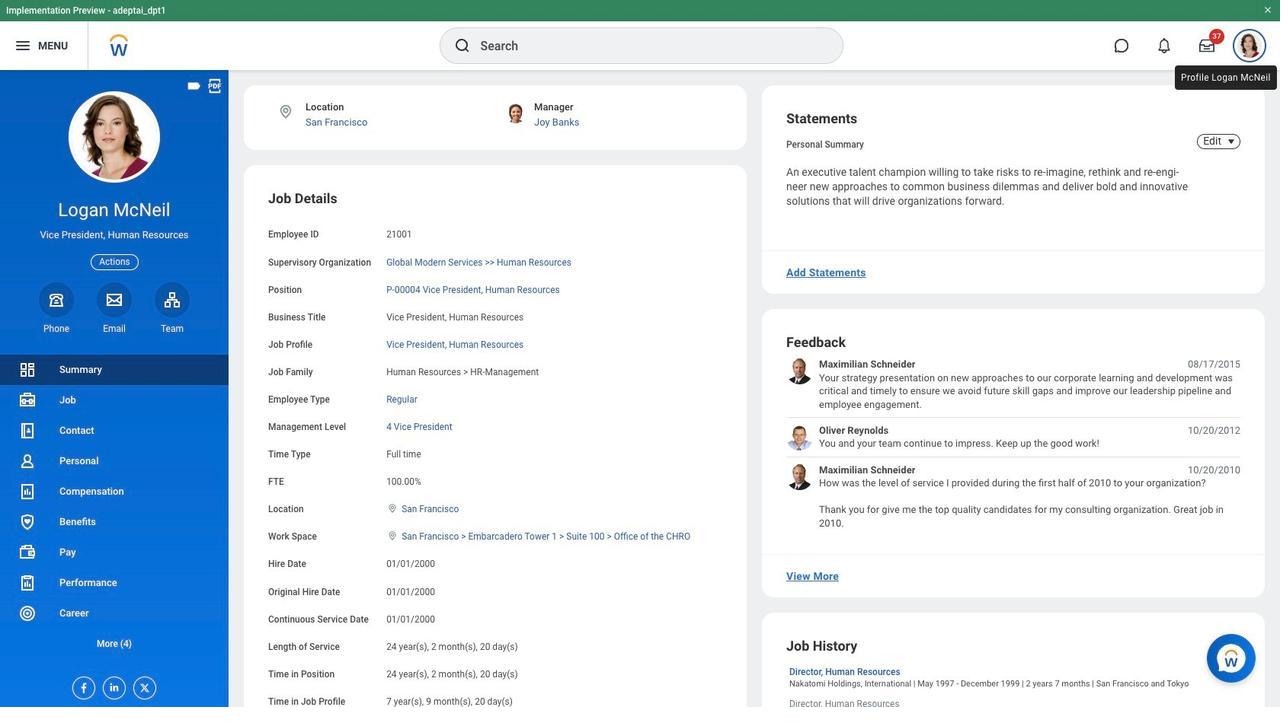 Task type: describe. For each thing, give the bounding box(es) containing it.
performance image
[[18, 575, 37, 593]]

location image
[[386, 531, 399, 542]]

personal summary element
[[786, 136, 864, 150]]

1 vertical spatial location image
[[386, 504, 399, 515]]

caret down image
[[1222, 136, 1241, 148]]

job image
[[18, 392, 37, 410]]

navigation pane region
[[0, 70, 229, 708]]

tag image
[[186, 78, 203, 94]]

mail image
[[105, 291, 123, 309]]

inbox large image
[[1199, 38, 1215, 53]]

personal image
[[18, 453, 37, 471]]

compensation image
[[18, 483, 37, 501]]

phone logan mcneil element
[[39, 323, 74, 335]]

email logan mcneil element
[[97, 323, 132, 335]]

Search Workday  search field
[[480, 29, 811, 62]]

phone image
[[46, 291, 67, 309]]

facebook image
[[73, 678, 90, 695]]

career image
[[18, 605, 37, 623]]

x image
[[134, 678, 151, 695]]

notifications large image
[[1157, 38, 1172, 53]]

employee's photo (oliver reynolds) image
[[786, 424, 813, 451]]

search image
[[453, 37, 471, 55]]

benefits image
[[18, 514, 37, 532]]

contact image
[[18, 422, 37, 440]]



Task type: vqa. For each thing, say whether or not it's contained in the screenshot.
Unsubmitted "Have"
no



Task type: locate. For each thing, give the bounding box(es) containing it.
profile logan mcneil image
[[1237, 34, 1262, 61]]

team logan mcneil element
[[155, 323, 190, 335]]

1 employee's photo (maximilian schneider) image from the top
[[786, 358, 813, 385]]

0 vertical spatial employee's photo (maximilian schneider) image
[[786, 358, 813, 385]]

1 vertical spatial employee's photo (maximilian schneider) image
[[786, 464, 813, 491]]

list
[[0, 355, 229, 660], [786, 358, 1241, 530]]

1 horizontal spatial location image
[[386, 504, 399, 515]]

employee's photo (maximilian schneider) image down employee's photo (oliver reynolds) on the right of page
[[786, 464, 813, 491]]

employee's photo (maximilian schneider) image
[[786, 358, 813, 385], [786, 464, 813, 491]]

summary image
[[18, 361, 37, 379]]

banner
[[0, 0, 1280, 70]]

0 horizontal spatial location image
[[277, 104, 294, 120]]

tooltip
[[1172, 62, 1280, 93]]

linkedin image
[[104, 678, 120, 694]]

pay image
[[18, 544, 37, 562]]

0 horizontal spatial list
[[0, 355, 229, 660]]

full time element
[[386, 447, 421, 460]]

group
[[268, 190, 722, 708]]

justify image
[[14, 37, 32, 55]]

view printable version (pdf) image
[[207, 78, 223, 94]]

employee's photo (maximilian schneider) image up employee's photo (oliver reynolds) on the right of page
[[786, 358, 813, 385]]

1 horizontal spatial list
[[786, 358, 1241, 530]]

view team image
[[163, 291, 181, 309]]

2 employee's photo (maximilian schneider) image from the top
[[786, 464, 813, 491]]

location image
[[277, 104, 294, 120], [386, 504, 399, 515]]

0 vertical spatial location image
[[277, 104, 294, 120]]

close environment banner image
[[1263, 5, 1273, 14]]



